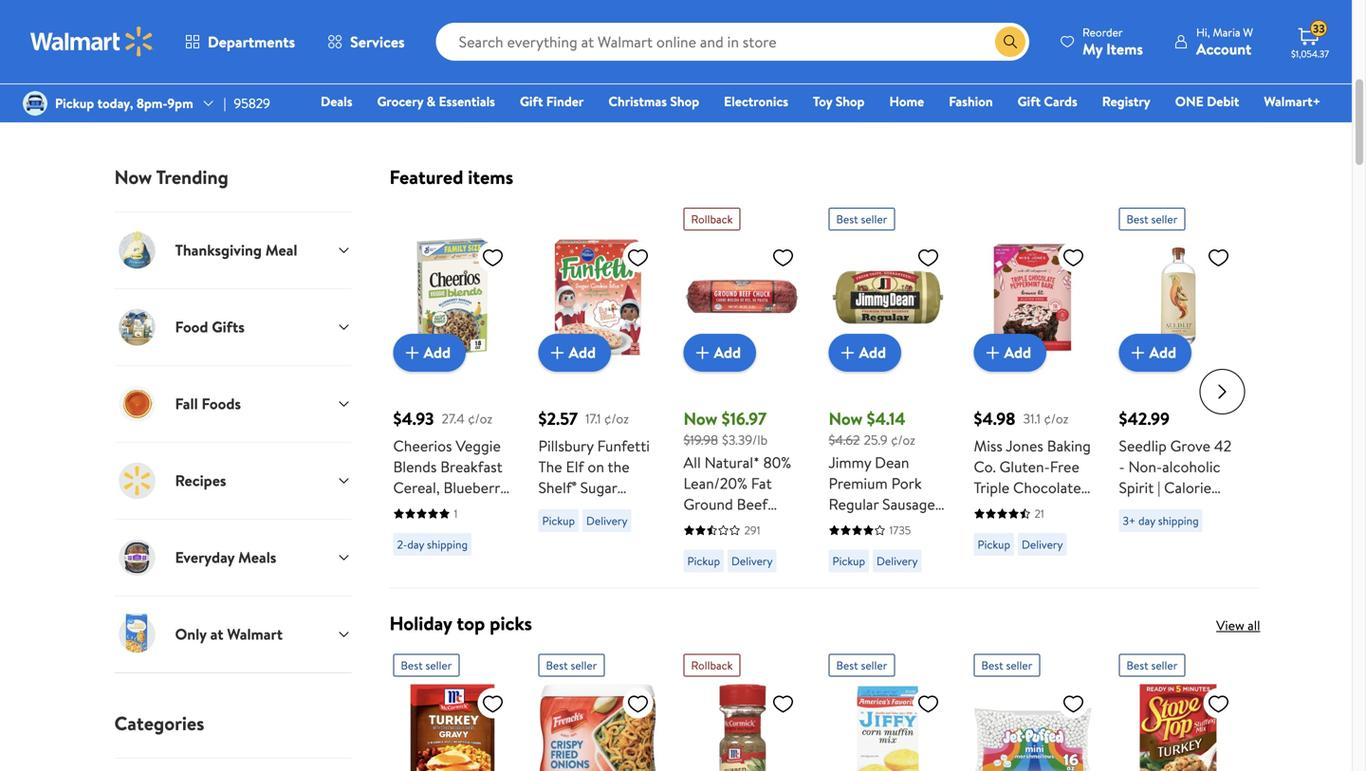 Task type: vqa. For each thing, say whether or not it's contained in the screenshot.
left Good
no



Task type: locate. For each thing, give the bounding box(es) containing it.
& left 'gift'
[[581, 24, 590, 42]]

0 horizontal spatial shop now
[[123, 81, 179, 99]]

make
[[107, 24, 138, 42]]

¢/oz
[[468, 410, 493, 428], [604, 410, 629, 428], [1044, 410, 1069, 428], [891, 431, 916, 449]]

best seller down holiday
[[401, 658, 452, 674]]

baskets
[[617, 24, 659, 42]]

¢/oz right 31.1 on the bottom right of page
[[1044, 410, 1069, 428]]

best up jimmy dean premium pork regular sausage roll, 16 oz image
[[837, 211, 859, 227]]

best seller for jiffy corn muffin mix, 8.5 oz image
[[837, 658, 888, 674]]

day right 3+
[[1139, 513, 1156, 529]]

add to cart image up $42.99
[[1127, 341, 1150, 364]]

0 vertical spatial shipping
[[1159, 513, 1199, 529]]

size,
[[439, 519, 468, 540]]

now
[[155, 81, 179, 99], [553, 81, 577, 99], [950, 81, 974, 99]]

2 add to cart image from the left
[[837, 341, 859, 364]]

3 now from the left
[[950, 81, 974, 99]]

shop left 9pm
[[123, 81, 152, 99]]

day down banana
[[407, 537, 424, 553]]

add to favorites list, pillsbury funfetti the elf on the shelf® sugar cookie mix with peppermint candy cane sprinkles, 15 oz box image
[[627, 246, 650, 269]]

¢/oz for $4.98
[[1044, 410, 1069, 428]]

oz right 16
[[879, 515, 893, 536]]

deals link
[[312, 91, 361, 112]]

1 horizontal spatial add to cart image
[[546, 341, 569, 364]]

shop now for your
[[918, 81, 974, 99]]

0 horizontal spatial now
[[155, 81, 179, 99]]

2 rollback from the top
[[691, 658, 733, 674]]

shop left fashion
[[918, 81, 947, 99]]

8pm-
[[136, 94, 167, 112]]

1 horizontal spatial all
[[1036, 24, 1048, 42]]

miss
[[974, 435, 1003, 456]]

account
[[1197, 38, 1252, 59]]

best up seedlip grove 42 - non-alcoholic spirit | calorie free, sugar free | non-alcoholic cocktails | 23.7fl oz (700ml) image
[[1127, 211, 1149, 227]]

with left the apps,
[[216, 24, 241, 42]]

$19.98
[[684, 431, 718, 449]]

best for mccormick gravy mix - turkey naturally flavored, 0.87 oz gravies "image"
[[401, 658, 423, 674]]

$2.57
[[539, 407, 578, 431]]

add to favorites list, seedlip grove 42 - non-alcoholic spirit | calorie free, sugar free | non-alcoholic cocktails | 23.7fl oz (700ml) image
[[1208, 246, 1230, 269]]

0 horizontal spatial peppermint
[[539, 519, 616, 540]]

0 vertical spatial rollback
[[691, 211, 733, 227]]

hi,
[[1197, 24, 1211, 40]]

the
[[539, 456, 562, 477]]

shipping down calorie
[[1159, 513, 1199, 529]]

non- right -
[[1129, 456, 1163, 477]]

services
[[350, 31, 405, 52]]

¢/oz right 27.4
[[468, 410, 493, 428]]

the
[[608, 456, 630, 477]]

alcoholic
[[1163, 456, 1221, 477], [1153, 519, 1212, 540]]

veggie
[[456, 435, 501, 456]]

shipping down 1
[[427, 537, 468, 553]]

all natural* 80% lean/20% fat ground beef chuck, 5 lb roll image
[[684, 238, 802, 357]]

shop for stockings
[[520, 81, 549, 99]]

3 shop now from the left
[[918, 81, 974, 99]]

spirit
[[1119, 477, 1154, 498]]

27.4
[[442, 410, 465, 428]]

picks
[[490, 610, 532, 637]]

chocolate
[[1014, 477, 1082, 498]]

3 add button from the left
[[684, 334, 756, 372]]

1 now from the left
[[155, 81, 179, 99]]

15
[[605, 561, 618, 582]]

1 horizontal spatial free
[[1197, 498, 1226, 519]]

1 add button from the left
[[393, 334, 466, 372]]

best seller for stove top turkey stuffing mix side dish, 6 oz box image at the bottom of page
[[1127, 658, 1178, 674]]

1 list item from the left
[[80, 0, 478, 119]]

add button up $42.99
[[1119, 334, 1192, 372]]

one debit link
[[1167, 91, 1248, 112]]

pickup left today,
[[55, 94, 94, 112]]

jones
[[1006, 435, 1044, 456]]

elf
[[566, 456, 584, 477]]

delivery up cane
[[587, 513, 628, 529]]

add button for jimmy dean premium pork regular sausage roll, 16 oz image
[[829, 334, 902, 372]]

add button for cheerios veggie blends breakfast cereal, blueberry banana flavored, family size, 18 oz image
[[393, 334, 466, 372]]

0 horizontal spatial shipping
[[427, 537, 468, 553]]

2 horizontal spatial all
[[1248, 616, 1261, 635]]

banana
[[393, 498, 441, 519]]

1 horizontal spatial peppermint
[[974, 498, 1051, 519]]

¢/oz inside $2.57 17.1 ¢/oz pillsbury funfetti the elf on the shelf® sugar cookie mix with peppermint candy cane sprinkles, 15 oz box
[[604, 410, 629, 428]]

with
[[216, 24, 241, 42], [662, 24, 687, 42], [1008, 24, 1033, 42], [616, 498, 644, 519]]

3 add from the left
[[714, 342, 741, 363]]

deck your shelves with all you need for holiday meals
[[901, 24, 1204, 42]]

seller up jet-puffed mini marshmallows, 1 lb bag image
[[1006, 658, 1033, 674]]

now left 25.9
[[829, 407, 863, 431]]

non- down spirit
[[1119, 519, 1153, 540]]

0 horizontal spatial add to cart image
[[691, 341, 714, 364]]

co.
[[974, 456, 996, 477]]

0 horizontal spatial now
[[114, 164, 152, 190]]

add up the $4.14
[[859, 342, 886, 363]]

best seller
[[837, 211, 888, 227], [1127, 211, 1178, 227], [401, 658, 452, 674], [546, 658, 597, 674], [837, 658, 888, 674], [982, 658, 1033, 674], [1127, 658, 1178, 674]]

2 add from the left
[[569, 342, 596, 363]]

gift cards
[[1018, 92, 1078, 111]]

add to cart image up $2.57 on the left
[[546, 341, 569, 364]]

shop inside christmas shop link
[[670, 92, 700, 111]]

with right baskets
[[662, 24, 687, 42]]

now $16.97 $19.98 $3.39/lb all natural* 80% lean/20% fat ground beef chuck, 5 lb roll
[[684, 407, 792, 536]]

add for all natural* 80% lean/20% fat ground beef chuck, 5 lb roll image on the top of the page
[[714, 342, 741, 363]]

add up 17.1
[[569, 342, 596, 363]]

add up $42.99
[[1150, 342, 1177, 363]]

shop now for spirits
[[123, 81, 179, 99]]

best down box
[[546, 658, 568, 674]]

1 vertical spatial day
[[407, 537, 424, 553]]

free up bark
[[1050, 456, 1080, 477]]

¢/oz inside $4.98 31.1 ¢/oz miss jones baking co. gluten-free triple chocolate peppermint bark brownie
[[1044, 410, 1069, 428]]

product group containing now $4.14
[[829, 200, 948, 580]]

shop right toy
[[836, 92, 865, 111]]

add up $16.97 on the right bottom
[[714, 342, 741, 363]]

list item containing fill stockings & gift baskets with all their faves.
[[478, 0, 875, 119]]

best seller up jet-puffed mini marshmallows, 1 lb bag image
[[982, 658, 1033, 674]]

add to favorites list, jiffy corn muffin mix, 8.5 oz image
[[917, 692, 940, 716]]

recipes
[[175, 470, 226, 491]]

add to cart image for $4.98
[[982, 341, 1005, 364]]

holiday
[[390, 610, 452, 637]]

everyday
[[175, 547, 235, 568]]

meals
[[1171, 24, 1204, 42]]

shipping for 3+ day shipping
[[1159, 513, 1199, 529]]

add button up the $4.14
[[829, 334, 902, 372]]

add to favorites list, all natural* 80% lean/20% fat ground beef chuck, 5 lb roll image
[[772, 246, 795, 269]]

21
[[1035, 506, 1045, 522]]

faves.
[[736, 24, 768, 42]]

| left 95829
[[224, 94, 226, 112]]

all right view
[[1248, 616, 1261, 635]]

¢/oz inside $4.93 27.4 ¢/oz cheerios veggie blends breakfast cereal, blueberry banana flavored, family size, 18 oz
[[468, 410, 493, 428]]

3 add to cart image from the left
[[1127, 341, 1150, 364]]

everyday meals
[[175, 547, 277, 568]]

$42.99 seedlip grove 42 - non-alcoholic spirit | calorie free, sugar free | non-alcoholic cocktails | 23.7fl oz (700ml)
[[1119, 407, 1233, 582]]

best seller up stove top turkey stuffing mix side dish, 6 oz box image at the bottom of page
[[1127, 658, 1178, 674]]

with right shelves
[[1008, 24, 1033, 42]]

list item
[[80, 0, 478, 119], [478, 0, 875, 119], [875, 0, 1272, 119]]

2 shop now from the left
[[520, 81, 577, 99]]

3 add to cart image from the left
[[982, 341, 1005, 364]]

0 horizontal spatial day
[[407, 537, 424, 553]]

shop now down stockings on the left
[[520, 81, 577, 99]]

1 add to cart image from the left
[[401, 341, 424, 364]]

& right grocery at the left top
[[427, 92, 436, 111]]

add for jimmy dean premium pork regular sausage roll, 16 oz image
[[859, 342, 886, 363]]

2 horizontal spatial oz
[[1119, 561, 1134, 582]]

search icon image
[[1003, 34, 1018, 49]]

list
[[80, 0, 1272, 119]]

0 vertical spatial alcoholic
[[1163, 456, 1221, 477]]

0 horizontal spatial free
[[1050, 456, 1080, 477]]

food gifts button
[[114, 288, 352, 365]]

¢/oz up dean
[[891, 431, 916, 449]]

jet-puffed mini marshmallows, 1 lb bag image
[[974, 685, 1093, 772]]

jiffy corn muffin mix, 8.5 oz image
[[829, 685, 948, 772]]

add to cart image up $4.93
[[401, 341, 424, 364]]

best up jet-puffed mini marshmallows, 1 lb bag image
[[982, 658, 1004, 674]]

1 add from the left
[[424, 342, 451, 363]]

1 vertical spatial shipping
[[427, 537, 468, 553]]

0 vertical spatial free
[[1050, 456, 1080, 477]]

5 add button from the left
[[974, 334, 1047, 372]]

grocery & essentials
[[377, 92, 495, 111]]

shop now down spirits
[[123, 81, 179, 99]]

now for spirits
[[155, 81, 179, 99]]

pickup down chuck,
[[688, 553, 720, 569]]

¢/oz right 17.1
[[604, 410, 629, 428]]

1 horizontal spatial shop now
[[520, 81, 577, 99]]

0 horizontal spatial add to cart image
[[401, 341, 424, 364]]

pickup today, 8pm-9pm
[[55, 94, 193, 112]]

add to cart image up $4.98
[[982, 341, 1005, 364]]

oz left (700ml) in the bottom right of the page
[[1119, 561, 1134, 582]]

shelf®
[[539, 477, 577, 498]]

6 add button from the left
[[1119, 334, 1192, 372]]

now
[[114, 164, 152, 190], [684, 407, 718, 431], [829, 407, 863, 431]]

essentials
[[439, 92, 495, 111]]

their
[[706, 24, 733, 42]]

add button up $16.97 on the right bottom
[[684, 334, 756, 372]]

pillsbury funfetti the elf on the shelf® sugar cookie mix with peppermint candy cane sprinkles, 15 oz box image
[[539, 238, 657, 357]]

best seller up french's original crispy fried onions, 6 oz salad toppings image
[[546, 658, 597, 674]]

now trending
[[114, 164, 229, 190]]

2 gift from the left
[[1018, 92, 1041, 111]]

next slide for product carousel list image
[[1200, 369, 1246, 415]]

one
[[1176, 92, 1204, 111]]

product group
[[393, 200, 512, 580], [539, 200, 657, 602], [684, 200, 802, 580], [829, 200, 948, 580], [974, 200, 1093, 580], [1119, 200, 1238, 582], [393, 647, 512, 772], [539, 647, 657, 772], [684, 647, 802, 772], [829, 647, 948, 772], [974, 647, 1093, 772], [1119, 647, 1238, 772]]

add button for miss jones baking co. gluten-free triple chocolate peppermint bark brownie image
[[974, 334, 1047, 372]]

peppermint inside $4.98 31.1 ¢/oz miss jones baking co. gluten-free triple chocolate peppermint bark brownie
[[974, 498, 1051, 519]]

rollback up all natural* 80% lean/20% fat ground beef chuck, 5 lb roll image on the top of the page
[[691, 211, 733, 227]]

gift for gift finder
[[520, 92, 543, 111]]

best seller for jet-puffed mini marshmallows, 1 lb bag image
[[982, 658, 1033, 674]]

toy shop
[[813, 92, 865, 111]]

oz inside $4.93 27.4 ¢/oz cheerios veggie blends breakfast cereal, blueberry banana flavored, family size, 18 oz
[[489, 519, 504, 540]]

now left $16.97 on the right bottom
[[684, 407, 718, 431]]

best seller up jiffy corn muffin mix, 8.5 oz image
[[837, 658, 888, 674]]

add to cart image
[[691, 341, 714, 364], [837, 341, 859, 364], [1127, 341, 1150, 364]]

shop now
[[123, 81, 179, 99], [520, 81, 577, 99], [918, 81, 974, 99]]

seller for jet-puffed mini marshmallows, 1 lb bag image
[[1006, 658, 1033, 674]]

0 vertical spatial day
[[1139, 513, 1156, 529]]

add to favorites list, jimmy dean premium pork regular sausage roll, 16 oz image
[[917, 246, 940, 269]]

best down holiday
[[401, 658, 423, 674]]

stove top turkey stuffing mix side dish, 6 oz box image
[[1119, 685, 1238, 772]]

baking
[[1047, 435, 1091, 456]]

0 horizontal spatial oz
[[489, 519, 504, 540]]

peppermint inside $2.57 17.1 ¢/oz pillsbury funfetti the elf on the shelf® sugar cookie mix with peppermint candy cane sprinkles, 15 oz box
[[539, 519, 616, 540]]

23.7fl
[[1190, 540, 1226, 561]]

1 shop now from the left
[[123, 81, 179, 99]]

2 add button from the left
[[539, 334, 611, 372]]

more.
[[326, 24, 359, 42]]

1 gift from the left
[[520, 92, 543, 111]]

all
[[684, 452, 701, 473]]

seller up jiffy corn muffin mix, 8.5 oz image
[[861, 658, 888, 674]]

now right today,
[[155, 81, 179, 99]]

sugar
[[580, 477, 617, 498], [1156, 498, 1193, 519]]

cheerios veggie blends breakfast cereal, blueberry banana flavored, family size, 18 oz image
[[393, 238, 512, 357]]

free,
[[1119, 498, 1153, 519]]

add button up $4.93
[[393, 334, 466, 372]]

gift left cards
[[1018, 92, 1041, 111]]

1 horizontal spatial &
[[427, 92, 436, 111]]

shop down stockings on the left
[[520, 81, 549, 99]]

add up 31.1 on the bottom right of page
[[1005, 342, 1032, 363]]

product group containing $4.93
[[393, 200, 512, 580]]

add to cart image up $4.62
[[837, 341, 859, 364]]

add up 27.4
[[424, 342, 451, 363]]

1 horizontal spatial day
[[1139, 513, 1156, 529]]

1 horizontal spatial oz
[[879, 515, 893, 536]]

¢/oz inside now $4.14 $4.62 25.9 ¢/oz jimmy dean premium pork regular sausage roll, 16 oz
[[891, 431, 916, 449]]

now down stockings on the left
[[553, 81, 577, 99]]

2 horizontal spatial add to cart image
[[1127, 341, 1150, 364]]

seller up stove top turkey stuffing mix side dish, 6 oz box image at the bottom of page
[[1152, 658, 1178, 674]]

best up stove top turkey stuffing mix side dish, 6 oz box image at the bottom of page
[[1127, 658, 1149, 674]]

2 horizontal spatial add to cart image
[[982, 341, 1005, 364]]

list item containing make spirits bright with apps, drinks & more.
[[80, 0, 478, 119]]

best seller for mccormick gravy mix - turkey naturally flavored, 0.87 oz gravies "image"
[[401, 658, 452, 674]]

now inside now $16.97 $19.98 $3.39/lb all natural* 80% lean/20% fat ground beef chuck, 5 lb roll
[[684, 407, 718, 431]]

1735
[[890, 522, 911, 538]]

gift left finder
[[520, 92, 543, 111]]

roll
[[760, 515, 786, 536]]

4 add from the left
[[859, 342, 886, 363]]

shop for spirits
[[123, 81, 152, 99]]

rollback up mccormick sage - rubbed, 0.5 oz mixed spices & seasonings image
[[691, 658, 733, 674]]

meals
[[238, 547, 277, 568]]

5 add from the left
[[1005, 342, 1032, 363]]

now inside now $4.14 $4.62 25.9 ¢/oz jimmy dean premium pork regular sausage roll, 16 oz
[[829, 407, 863, 431]]

oz right 18 at the bottom of the page
[[489, 519, 504, 540]]

shop now down 'your'
[[918, 81, 974, 99]]

best
[[837, 211, 859, 227], [1127, 211, 1149, 227], [401, 658, 423, 674], [546, 658, 568, 674], [837, 658, 859, 674], [982, 658, 1004, 674], [1127, 658, 1149, 674]]

0 horizontal spatial sugar
[[580, 477, 617, 498]]

pickup down roll,
[[833, 553, 866, 569]]

4 add button from the left
[[829, 334, 902, 372]]

cereal,
[[393, 477, 440, 498]]

fall
[[175, 393, 198, 414]]

add to cart image
[[401, 341, 424, 364], [546, 341, 569, 364], [982, 341, 1005, 364]]

christmas shop link
[[600, 91, 708, 112]]

6 add from the left
[[1150, 342, 1177, 363]]

1 horizontal spatial now
[[553, 81, 577, 99]]

jimmy dean premium pork regular sausage roll, 16 oz image
[[829, 238, 948, 357]]

departments button
[[169, 19, 311, 65]]

pillsbury
[[539, 435, 594, 456]]

lean/20%
[[684, 473, 748, 494]]

2 horizontal spatial now
[[829, 407, 863, 431]]

add button up $2.57 on the left
[[539, 334, 611, 372]]

roll,
[[829, 515, 858, 536]]

all left their
[[690, 24, 703, 42]]

shipping for 2-day shipping
[[427, 537, 468, 553]]

shop for your
[[918, 81, 947, 99]]

seller for mccormick gravy mix - turkey naturally flavored, 0.87 oz gravies "image"
[[426, 658, 452, 674]]

2 now from the left
[[553, 81, 577, 99]]

1 vertical spatial rollback
[[691, 658, 733, 674]]

natural*
[[705, 452, 760, 473]]

2 horizontal spatial shop now
[[918, 81, 974, 99]]

with right the 'mix'
[[616, 498, 644, 519]]

1 horizontal spatial sugar
[[1156, 498, 1193, 519]]

shipping
[[1159, 513, 1199, 529], [427, 537, 468, 553]]

product group containing $2.57
[[539, 200, 657, 602]]

add button up $4.98
[[974, 334, 1047, 372]]

1 horizontal spatial add to cart image
[[837, 341, 859, 364]]

now right home link
[[950, 81, 974, 99]]

only at walmart button
[[114, 596, 352, 673]]

seller down holiday
[[426, 658, 452, 674]]

2 list item from the left
[[478, 0, 875, 119]]

 image
[[23, 91, 47, 116]]

1 horizontal spatial gift
[[1018, 92, 1041, 111]]

all left you
[[1036, 24, 1048, 42]]

add to favorites list, french's original crispy fried onions, 6 oz salad toppings image
[[627, 692, 650, 716]]

add button
[[393, 334, 466, 372], [539, 334, 611, 372], [684, 334, 756, 372], [829, 334, 902, 372], [974, 334, 1047, 372], [1119, 334, 1192, 372]]

rollback for the "product" group containing rollback
[[691, 658, 733, 674]]

0 horizontal spatial gift
[[520, 92, 543, 111]]

free
[[1050, 456, 1080, 477], [1197, 498, 1226, 519]]

now left trending
[[114, 164, 152, 190]]

1 rollback from the top
[[691, 211, 733, 227]]

1 vertical spatial free
[[1197, 498, 1226, 519]]

add button for pillsbury funfetti the elf on the shelf® sugar cookie mix with peppermint candy cane sprinkles, 15 oz box image
[[539, 334, 611, 372]]

1 horizontal spatial now
[[684, 407, 718, 431]]

gift for gift cards
[[1018, 92, 1041, 111]]

$16.97
[[722, 407, 767, 431]]

seller up french's original crispy fried onions, 6 oz salad toppings image
[[571, 658, 597, 674]]

family
[[393, 519, 435, 540]]

best seller for french's original crispy fried onions, 6 oz salad toppings image
[[546, 658, 597, 674]]

free up 23.7fl at bottom right
[[1197, 498, 1226, 519]]

shop right christmas
[[670, 92, 700, 111]]

day for 3+
[[1139, 513, 1156, 529]]

2 add to cart image from the left
[[546, 341, 569, 364]]

1 vertical spatial alcoholic
[[1153, 519, 1212, 540]]

3 list item from the left
[[875, 0, 1272, 119]]

candy
[[539, 540, 580, 561]]

walmart
[[227, 624, 283, 645]]

best up jiffy corn muffin mix, 8.5 oz image
[[837, 658, 859, 674]]

now for your
[[950, 81, 974, 99]]

& left more.
[[314, 24, 323, 42]]

french's original crispy fried onions, 6 oz salad toppings image
[[539, 685, 657, 772]]

your
[[934, 24, 960, 42]]

miss jones baking co. gluten-free triple chocolate peppermint bark brownie image
[[974, 238, 1093, 357]]

1 add to cart image from the left
[[691, 341, 714, 364]]

| left 23.7fl at bottom right
[[1183, 540, 1186, 561]]

bark
[[1055, 498, 1085, 519]]

2 horizontal spatial now
[[950, 81, 974, 99]]

1 horizontal spatial shipping
[[1159, 513, 1199, 529]]

add to cart image up $19.98
[[691, 341, 714, 364]]

1 vertical spatial non-
[[1119, 519, 1153, 540]]

add to favorites list, cheerios veggie blends breakfast cereal, blueberry banana flavored, family size, 18 oz image
[[482, 246, 504, 269]]



Task type: describe. For each thing, give the bounding box(es) containing it.
sugar inside $42.99 seedlip grove 42 - non-alcoholic spirit | calorie free, sugar free | non-alcoholic cocktails | 23.7fl oz (700ml)
[[1156, 498, 1193, 519]]

departments
[[208, 31, 295, 52]]

3+
[[1123, 513, 1136, 529]]

everyday meals button
[[114, 519, 352, 596]]

trending
[[156, 164, 229, 190]]

now $4.14 $4.62 25.9 ¢/oz jimmy dean premium pork regular sausage roll, 16 oz
[[829, 407, 936, 536]]

walmart+ link
[[1256, 91, 1330, 112]]

now for stockings
[[553, 81, 577, 99]]

grocery
[[377, 92, 424, 111]]

registry link
[[1094, 91, 1159, 112]]

one debit
[[1176, 92, 1240, 111]]

only at walmart
[[175, 624, 283, 645]]

¢/oz for $4.93
[[468, 410, 493, 428]]

seller up seedlip grove 42 - non-alcoholic spirit | calorie free, sugar free | non-alcoholic cocktails | 23.7fl oz (700ml) image
[[1152, 211, 1178, 227]]

on
[[588, 456, 605, 477]]

lb
[[745, 515, 757, 536]]

add to cart image for now $4.14
[[837, 341, 859, 364]]

free inside $42.99 seedlip grove 42 - non-alcoholic spirit | calorie free, sugar free | non-alcoholic cocktails | 23.7fl oz (700ml)
[[1197, 498, 1226, 519]]

add to favorites list, jet-puffed mini marshmallows, 1 lb bag image
[[1062, 692, 1085, 716]]

sausage
[[883, 494, 936, 515]]

pickup up 'candy' at the left bottom
[[542, 513, 575, 529]]

grove
[[1171, 435, 1211, 456]]

add to cart image for now $16.97
[[691, 341, 714, 364]]

grocery & essentials link
[[369, 91, 504, 112]]

add button for all natural* 80% lean/20% fat ground beef chuck, 5 lb roll image on the top of the page
[[684, 334, 756, 372]]

shop now for stockings
[[520, 81, 577, 99]]

sugar inside $2.57 17.1 ¢/oz pillsbury funfetti the elf on the shelf® sugar cookie mix with peppermint candy cane sprinkles, 15 oz box
[[580, 477, 617, 498]]

seller up jimmy dean premium pork regular sausage roll, 16 oz image
[[861, 211, 888, 227]]

17.1
[[586, 410, 601, 428]]

1
[[454, 506, 458, 522]]

0 horizontal spatial &
[[314, 24, 323, 42]]

seedlip
[[1119, 435, 1167, 456]]

delivery down the 21
[[1022, 537, 1063, 553]]

mccormick sage - rubbed, 0.5 oz mixed spices & seasonings image
[[684, 685, 802, 772]]

now for now $16.97 $19.98 $3.39/lb all natural* 80% lean/20% fat ground beef chuck, 5 lb roll
[[684, 407, 718, 431]]

seedlip grove 42 - non-alcoholic spirit | calorie free, sugar free | non-alcoholic cocktails | 23.7fl oz (700ml) image
[[1119, 238, 1238, 357]]

best for stove top turkey stuffing mix side dish, 6 oz box image at the bottom of page
[[1127, 658, 1149, 674]]

| right spirit
[[1158, 477, 1161, 498]]

foods
[[202, 393, 241, 414]]

2 horizontal spatial &
[[581, 24, 590, 42]]

apps,
[[244, 24, 273, 42]]

$4.93 27.4 ¢/oz cheerios veggie blends breakfast cereal, blueberry banana flavored, family size, 18 oz
[[393, 407, 508, 540]]

food
[[175, 317, 208, 337]]

chuck,
[[684, 515, 729, 536]]

services button
[[311, 19, 421, 65]]

deck
[[901, 24, 931, 42]]

2-day shipping
[[397, 537, 468, 553]]

oz inside $42.99 seedlip grove 42 - non-alcoholic spirit | calorie free, sugar free | non-alcoholic cocktails | 23.7fl oz (700ml)
[[1119, 561, 1134, 582]]

premium
[[829, 473, 888, 494]]

day for 2-
[[407, 537, 424, 553]]

walmart image
[[30, 27, 154, 57]]

0 horizontal spatial all
[[690, 24, 703, 42]]

calorie
[[1165, 477, 1212, 498]]

flavored,
[[444, 498, 505, 519]]

breakfast
[[441, 456, 503, 477]]

best seller up seedlip grove 42 - non-alcoholic spirit | calorie free, sugar free | non-alcoholic cocktails | 23.7fl oz (700ml) image
[[1127, 211, 1178, 227]]

blends
[[393, 456, 437, 477]]

drinks
[[277, 24, 311, 42]]

toy shop link
[[805, 91, 874, 112]]

oz
[[622, 561, 640, 582]]

product group containing now $16.97
[[684, 200, 802, 580]]

cocktails
[[1119, 540, 1180, 561]]

maria
[[1213, 24, 1241, 40]]

hi, maria w account
[[1197, 24, 1254, 59]]

now for now $4.14 $4.62 25.9 ¢/oz jimmy dean premium pork regular sausage roll, 16 oz
[[829, 407, 863, 431]]

$42.99
[[1119, 407, 1170, 431]]

add for seedlip grove 42 - non-alcoholic spirit | calorie free, sugar free | non-alcoholic cocktails | 23.7fl oz (700ml) image
[[1150, 342, 1177, 363]]

thanksgiving meal
[[175, 240, 298, 261]]

cards
[[1044, 92, 1078, 111]]

view
[[1217, 616, 1245, 635]]

add to cart image for $2.57
[[546, 341, 569, 364]]

pork
[[892, 473, 922, 494]]

best for jet-puffed mini marshmallows, 1 lb bag image
[[982, 658, 1004, 674]]

add to favorites list, miss jones baking co. gluten-free triple chocolate peppermint bark brownie image
[[1062, 246, 1085, 269]]

add to favorites list, mccormick gravy mix - turkey naturally flavored, 0.87 oz gravies image
[[482, 692, 504, 716]]

add for pillsbury funfetti the elf on the shelf® sugar cookie mix with peppermint candy cane sprinkles, 15 oz box image
[[569, 342, 596, 363]]

view all link
[[1217, 616, 1261, 635]]

80%
[[764, 452, 792, 473]]

food gifts
[[175, 317, 245, 337]]

free inside $4.98 31.1 ¢/oz miss jones baking co. gluten-free triple chocolate peppermint bark brownie
[[1050, 456, 1080, 477]]

best seller up jimmy dean premium pork regular sausage roll, 16 oz image
[[837, 211, 888, 227]]

(700ml)
[[1138, 561, 1190, 582]]

| right calorie
[[1230, 498, 1233, 519]]

shop inside toy shop link
[[836, 92, 865, 111]]

best for jiffy corn muffin mix, 8.5 oz image
[[837, 658, 859, 674]]

0 vertical spatial non-
[[1129, 456, 1163, 477]]

box
[[539, 582, 563, 602]]

list containing make spirits bright with apps, drinks & more.
[[80, 0, 1272, 119]]

best for french's original crispy fried onions, 6 oz salad toppings image
[[546, 658, 568, 674]]

triple
[[974, 477, 1010, 498]]

list item containing deck your shelves with all you need for holiday meals
[[875, 0, 1272, 119]]

meal
[[265, 240, 298, 261]]

¢/oz for $2.57
[[604, 410, 629, 428]]

Walmart Site-Wide search field
[[436, 23, 1030, 61]]

holiday top picks
[[390, 610, 532, 637]]

fall foods button
[[114, 365, 352, 442]]

add for cheerios veggie blends breakfast cereal, blueberry banana flavored, family size, 18 oz image
[[424, 342, 451, 363]]

product group containing rollback
[[684, 647, 802, 772]]

gift finder link
[[511, 91, 593, 112]]

add button for seedlip grove 42 - non-alcoholic spirit | calorie free, sugar free | non-alcoholic cocktails | 23.7fl oz (700ml) image
[[1119, 334, 1192, 372]]

rollback for the "product" group containing now $16.97
[[691, 211, 733, 227]]

only
[[175, 624, 207, 645]]

christmas shop
[[609, 92, 700, 111]]

add for miss jones baking co. gluten-free triple chocolate peppermint bark brownie image
[[1005, 342, 1032, 363]]

oz inside now $4.14 $4.62 25.9 ¢/oz jimmy dean premium pork regular sausage roll, 16 oz
[[879, 515, 893, 536]]

home
[[890, 92, 925, 111]]

pickup down triple
[[978, 537, 1011, 553]]

make spirits bright with apps, drinks & more.
[[107, 24, 359, 42]]

$4.98 31.1 ¢/oz miss jones baking co. gluten-free triple chocolate peppermint bark brownie
[[974, 407, 1091, 540]]

at
[[210, 624, 224, 645]]

need
[[1076, 24, 1104, 42]]

seller for french's original crispy fried onions, 6 oz salad toppings image
[[571, 658, 597, 674]]

seller for jiffy corn muffin mix, 8.5 oz image
[[861, 658, 888, 674]]

thanksgiving meal button
[[114, 211, 352, 288]]

seller for stove top turkey stuffing mix side dish, 6 oz box image at the bottom of page
[[1152, 658, 1178, 674]]

brownie
[[974, 519, 1028, 540]]

3+ day shipping
[[1123, 513, 1199, 529]]

blueberry
[[444, 477, 508, 498]]

stockings
[[524, 24, 578, 42]]

product group containing $4.98
[[974, 200, 1093, 580]]

product group containing $42.99
[[1119, 200, 1238, 582]]

items
[[1107, 38, 1144, 59]]

mccormick gravy mix - turkey naturally flavored, 0.87 oz gravies image
[[393, 685, 512, 772]]

add to favorites list, stove top turkey stuffing mix side dish, 6 oz box image
[[1208, 692, 1230, 716]]

categories
[[114, 710, 204, 737]]

33
[[1314, 21, 1325, 37]]

add to favorites list, mccormick sage - rubbed, 0.5 oz mixed spices & seasonings image
[[772, 692, 795, 716]]

$4.98
[[974, 407, 1016, 431]]

funfetti
[[598, 435, 650, 456]]

delivery down 1735
[[877, 553, 918, 569]]

Search search field
[[436, 23, 1030, 61]]

2-
[[397, 537, 407, 553]]

18
[[472, 519, 485, 540]]

delivery down 291
[[732, 553, 773, 569]]

for
[[1107, 24, 1124, 42]]

add to cart image for $4.93
[[401, 341, 424, 364]]

95829
[[234, 94, 270, 112]]

$1,054.37
[[1292, 47, 1330, 60]]

fashion
[[949, 92, 993, 111]]

with inside $2.57 17.1 ¢/oz pillsbury funfetti the elf on the shelf® sugar cookie mix with peppermint candy cane sprinkles, 15 oz box
[[616, 498, 644, 519]]

ground
[[684, 494, 733, 515]]

beef
[[737, 494, 768, 515]]

| 95829
[[224, 94, 270, 112]]

deals
[[321, 92, 353, 111]]

16
[[862, 515, 875, 536]]

now for now trending
[[114, 164, 152, 190]]



